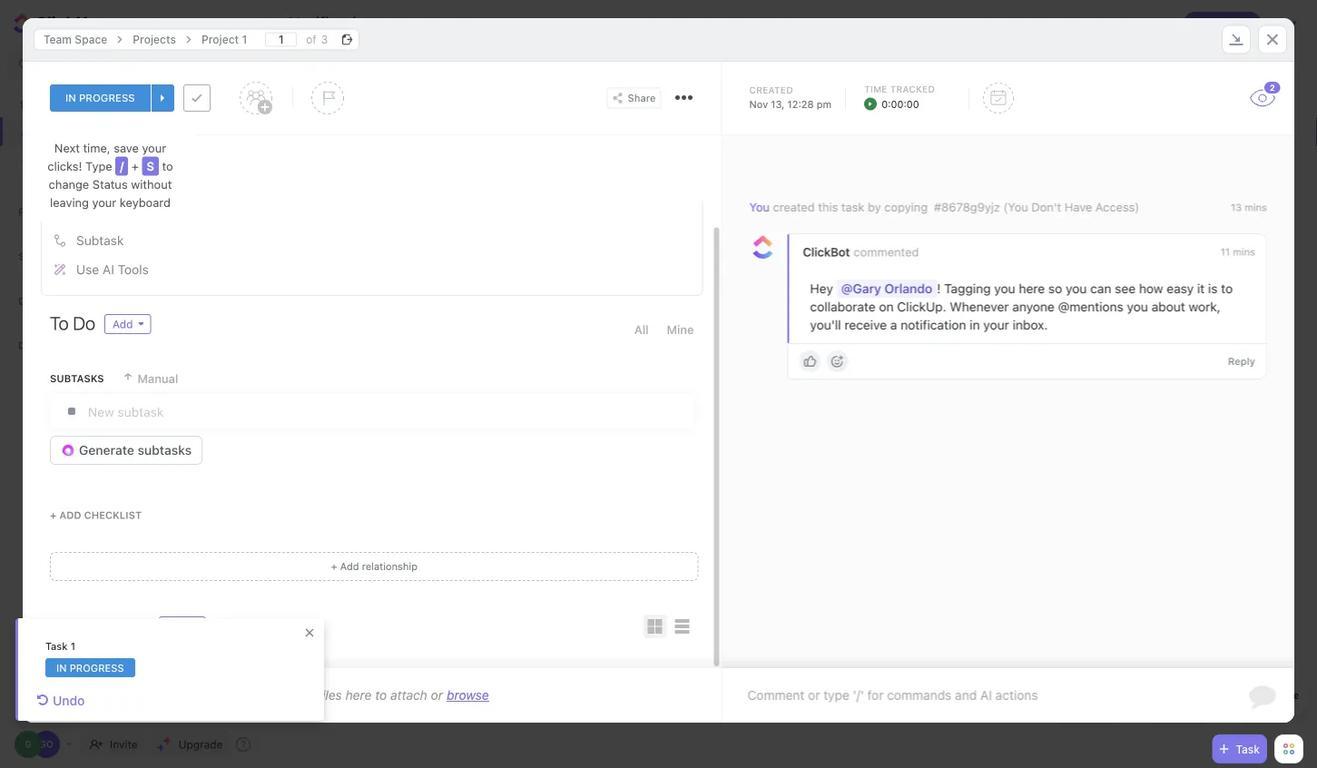 Task type: locate. For each thing, give the bounding box(es) containing it.
1 vertical spatial inbox.
[[1013, 318, 1049, 333]]

0 vertical spatial receive
[[532, 213, 575, 228]]

1 horizontal spatial tagging
[[945, 281, 991, 296]]

clickup. down the orlando
[[898, 299, 947, 314]]

1 vertical spatial easy
[[1167, 281, 1195, 296]]

clicks!
[[48, 159, 82, 173]]

set priority element
[[311, 82, 344, 114]]

1 vertical spatial whenever
[[950, 299, 1010, 314]]

1 vertical spatial about
[[1152, 299, 1186, 314]]

2 vertical spatial @mentions
[[1059, 299, 1124, 314]]

11 mins
[[1221, 246, 1256, 258]]

‎task
[[45, 641, 68, 653]]

ai up keyboard
[[139, 179, 150, 194]]

home
[[45, 96, 78, 109]]

1 vertical spatial notification
[[901, 318, 967, 333]]

can inside task history region
[[1091, 281, 1112, 296]]

0 vertical spatial work,
[[463, 213, 495, 228]]

0 horizontal spatial 1
[[71, 641, 75, 653]]

0 vertical spatial tagging
[[560, 195, 606, 210]]

0 horizontal spatial on
[[880, 299, 894, 314]]

@mentions
[[1194, 16, 1253, 29], [1100, 195, 1166, 210], [1059, 299, 1124, 314]]

1 vertical spatial a
[[891, 318, 898, 333]]

task
[[1237, 743, 1261, 756]]

all.
[[828, 335, 845, 350]]

see left created
[[730, 195, 751, 210]]

1 vertical spatial ai
[[103, 262, 114, 277]]

tagging
[[560, 195, 606, 210], [945, 281, 991, 296]]

a
[[578, 213, 585, 228], [891, 318, 898, 333]]

1 horizontal spatial work,
[[1189, 299, 1221, 314]]

0 vertical spatial ai
[[139, 179, 150, 194]]

see down access)
[[1116, 281, 1136, 296]]

0 horizontal spatial see
[[730, 195, 751, 210]]

+ left checklist
[[50, 510, 57, 521]]

+ left relationship
[[331, 561, 338, 573]]

you'll
[[498, 213, 529, 228], [811, 318, 842, 333]]

1 vertical spatial you'll
[[811, 318, 842, 333]]

on down @gary orlando button
[[880, 299, 894, 314]]

1 horizontal spatial notification
[[901, 318, 967, 333]]

13 mins
[[1232, 202, 1268, 213]]

clickup.
[[939, 195, 988, 210], [898, 299, 947, 314]]

add for add new
[[67, 208, 91, 220]]

to right s on the top
[[162, 159, 173, 173]]

so down don't
[[1049, 281, 1063, 296]]

this
[[819, 200, 839, 214]]

1 horizontal spatial all
[[1056, 16, 1069, 29]]

add description
[[76, 150, 169, 165]]

2 horizontal spatial +
[[331, 561, 338, 573]]

projects
[[133, 33, 176, 46]]

hey
[[811, 281, 834, 296]]

1 horizontal spatial see
[[1116, 281, 1136, 296]]

tagging inside task history region
[[945, 281, 991, 296]]

1 inside task locations element
[[242, 33, 247, 46]]

0:00:00 button
[[865, 96, 947, 112]]

@mentions inside task history region
[[1059, 299, 1124, 314]]

add for add
[[113, 318, 133, 331]]

s
[[147, 159, 154, 173]]

1 horizontal spatial easy
[[1167, 281, 1195, 296]]

1 horizontal spatial on
[[921, 195, 936, 210]]

receive
[[532, 213, 575, 228], [845, 318, 888, 333]]

access)
[[1096, 200, 1140, 214]]

1 vertical spatial can
[[1091, 281, 1112, 296]]

1 vertical spatial all
[[635, 323, 649, 337]]

1 horizontal spatial !
[[938, 281, 941, 296]]

all
[[1056, 16, 1069, 29], [635, 323, 649, 337]]

! tagging you here so you can see how easy it is to collaborate on clickup. whenever anyone @mentions you about work, you'll receive a notification in your inbox.
[[426, 195, 1194, 228], [811, 281, 1237, 333]]

about
[[426, 213, 459, 228], [1152, 299, 1186, 314]]

0 vertical spatial about
[[426, 213, 459, 228]]

0 vertical spatial see
[[730, 195, 751, 210]]

1 horizontal spatial can
[[1091, 281, 1112, 296]]

0 vertical spatial notification
[[589, 213, 654, 228]]

created nov 13, 12:28 pm
[[750, 84, 832, 110]]

1 horizontal spatial here
[[634, 195, 661, 210]]

1 vertical spatial +
[[50, 510, 57, 521]]

1
[[242, 33, 247, 46], [71, 641, 75, 653]]

13
[[1232, 202, 1243, 213]]

1 right project
[[242, 33, 247, 46]]

it
[[813, 195, 820, 210], [1198, 281, 1206, 296], [817, 335, 825, 350]]

1 horizontal spatial so
[[1049, 281, 1063, 296]]

can down access)
[[1091, 281, 1112, 296]]

about inside task history region
[[1152, 299, 1186, 314]]

so inside task history region
[[1049, 281, 1063, 296]]

1 vertical spatial how
[[1140, 281, 1164, 296]]

1 vertical spatial !
[[938, 281, 941, 296]]

to inside to change status without leaving your keyboard
[[162, 159, 173, 173]]

your
[[142, 141, 166, 155], [92, 196, 116, 209], [671, 213, 697, 228], [984, 318, 1010, 333]]

on inside task history region
[[880, 299, 894, 314]]

leaving
[[50, 196, 89, 209]]

1 vertical spatial here
[[1020, 281, 1046, 296]]

commented
[[854, 245, 920, 259]]

all link
[[635, 314, 649, 345]]

1 vertical spatial it
[[1198, 281, 1206, 296]]

time,
[[83, 141, 110, 155]]

you created this task by copying #8678g9yjz (you don't have access)
[[750, 200, 1140, 214]]

+ right /
[[132, 159, 139, 173]]

0 vertical spatial whenever
[[992, 195, 1051, 210]]

1 vertical spatial is
[[1209, 281, 1218, 296]]

notification
[[589, 213, 654, 228], [901, 318, 967, 333]]

1 vertical spatial progress
[[70, 662, 124, 674]]

type
[[85, 159, 112, 173]]

mins for you created this task by copying #8678g9yjz (you don't have access)
[[1245, 202, 1268, 213]]

progress right home
[[79, 92, 135, 104]]

status
[[92, 178, 128, 191]]

2
[[1271, 83, 1276, 92]]

0 horizontal spatial so
[[664, 195, 678, 210]]

0 vertical spatial a
[[578, 213, 585, 228]]

1 vertical spatial see
[[1116, 281, 1136, 296]]

all left 'mine' link
[[635, 323, 649, 337]]

sidebar navigation
[[0, 0, 271, 768]]

0 vertical spatial can
[[706, 195, 727, 210]]

tools
[[118, 262, 149, 277]]

0 horizontal spatial a
[[578, 213, 585, 228]]

add inside dropdown button
[[113, 318, 133, 331]]

to left me
[[1142, 16, 1152, 29]]

attachments
[[50, 616, 150, 637]]

1 vertical spatial collaborate
[[811, 299, 876, 314]]

1 horizontal spatial a
[[891, 318, 898, 333]]

2 vertical spatial here
[[346, 688, 372, 703]]

don't
[[1032, 200, 1062, 214]]

0 vertical spatial easy
[[782, 195, 809, 210]]

0 vertical spatial you'll
[[498, 213, 529, 228]]

0 horizontal spatial ai
[[103, 262, 114, 277]]

1 vertical spatial in progress
[[56, 662, 124, 674]]

0 horizontal spatial is
[[824, 195, 833, 210]]

0 vertical spatial on
[[921, 195, 936, 210]]

all inside task body element
[[635, 323, 649, 337]]

2 horizontal spatial here
[[1020, 281, 1046, 296]]

save
[[114, 141, 139, 155]]

1 vertical spatial tagging
[[945, 281, 991, 296]]

task settings image
[[682, 95, 687, 100]]

/
[[120, 159, 124, 173]]

+ for + add checklist
[[50, 510, 57, 521]]

1 vertical spatial clickup.
[[898, 299, 947, 314]]

1 horizontal spatial inbox.
[[1013, 318, 1049, 333]]

clickup. left (you
[[939, 195, 988, 210]]

1 horizontal spatial ai
[[139, 179, 150, 194]]

collaborate
[[852, 195, 918, 210], [811, 299, 876, 314]]

to
[[1142, 16, 1152, 29], [162, 159, 173, 173], [837, 195, 849, 210], [1222, 281, 1234, 296], [375, 688, 387, 703]]

1 vertical spatial on
[[880, 299, 894, 314]]

ai right use
[[103, 262, 114, 277]]

can
[[706, 195, 727, 210], [1091, 281, 1112, 296]]

1 vertical spatial mins
[[1234, 246, 1256, 258]]

1 vertical spatial work,
[[1189, 299, 1221, 314]]

how down access)
[[1140, 281, 1164, 296]]

change
[[49, 178, 89, 191]]

1 horizontal spatial about
[[1152, 299, 1186, 314]]

manual button
[[122, 363, 178, 394]]

0 horizontal spatial all
[[635, 323, 649, 337]]

0 vertical spatial how
[[755, 195, 779, 210]]

tracked
[[891, 84, 936, 94]]

how inside task history region
[[1140, 281, 1164, 296]]

Set task position in this List number field
[[265, 32, 297, 47]]

it inside task history region
[[1198, 281, 1206, 296]]

+
[[132, 159, 139, 173], [50, 510, 57, 521], [331, 561, 338, 573]]

here inside task history region
[[1020, 281, 1046, 296]]

your inside next time, save your clicks! type
[[142, 141, 166, 155]]

progress down attachments
[[70, 662, 124, 674]]

collaborate up commented
[[852, 195, 918, 210]]

1 vertical spatial receive
[[845, 318, 888, 333]]

0 horizontal spatial +
[[50, 510, 57, 521]]

so left the you
[[664, 195, 678, 210]]

team space link
[[35, 29, 116, 50]]

clickbot
[[803, 245, 851, 259]]

add inside button
[[76, 150, 100, 165]]

add
[[76, 150, 100, 165], [67, 208, 91, 220], [113, 318, 133, 331], [59, 510, 81, 521], [340, 561, 359, 573]]

1 right ‎task
[[71, 641, 75, 653]]

whenever
[[992, 195, 1051, 210], [950, 299, 1010, 314]]

to
[[50, 312, 69, 334]]

see
[[730, 195, 751, 210], [1116, 281, 1136, 296]]

use
[[76, 262, 99, 277]]

0 horizontal spatial about
[[426, 213, 459, 228]]

2 vertical spatial +
[[331, 561, 338, 573]]

in progress down ‎task 1
[[56, 662, 124, 674]]

project
[[202, 33, 239, 46]]

1 vertical spatial 1
[[71, 641, 75, 653]]

0 horizontal spatial !
[[552, 195, 556, 210]]

collaborate down @gary
[[811, 299, 876, 314]]

0 horizontal spatial receive
[[532, 213, 575, 228]]

0 vertical spatial in progress
[[65, 92, 135, 104]]

1 horizontal spatial receive
[[845, 318, 888, 333]]

0 vertical spatial anyone
[[1054, 195, 1097, 210]]

1 horizontal spatial how
[[1140, 281, 1164, 296]]

mins
[[1245, 202, 1268, 213], [1234, 246, 1256, 258]]

minimize task image
[[1230, 34, 1244, 45]]

mins right 13
[[1245, 202, 1268, 213]]

1 vertical spatial ! tagging you here so you can see how easy it is to collaborate on clickup. whenever anyone @mentions you about work, you'll receive a notification in your inbox.
[[811, 281, 1237, 333]]

on right the "by"
[[921, 195, 936, 210]]

do
[[73, 312, 95, 334]]

collaborate inside task history region
[[811, 299, 876, 314]]

2 button
[[1250, 80, 1283, 107]]

0:00:00
[[882, 98, 920, 110]]

1 horizontal spatial 1
[[242, 33, 247, 46]]

all left assigned
[[1056, 16, 1069, 29]]

mins right 11
[[1234, 246, 1256, 258]]

to inside region
[[1222, 281, 1234, 296]]

have
[[1065, 200, 1093, 214]]

dialog
[[23, 18, 1295, 723]]

seen
[[786, 335, 814, 350]]

can left the you
[[706, 195, 727, 210]]

0 vertical spatial all
[[1056, 16, 1069, 29]]

to left the "by"
[[837, 195, 849, 210]]

checklist
[[84, 510, 142, 521]]

1 vertical spatial anyone
[[1013, 299, 1055, 314]]

pm
[[817, 98, 832, 110]]

‎task 1
[[45, 641, 75, 653]]

0 vertical spatial mins
[[1245, 202, 1268, 213]]

0 horizontal spatial tagging
[[560, 195, 606, 210]]

#8678g9yjz
[[935, 200, 1001, 214]]

0 vertical spatial 1
[[242, 33, 247, 46]]

to down 11
[[1222, 281, 1234, 296]]

0 vertical spatial progress
[[79, 92, 135, 104]]

0 horizontal spatial here
[[346, 688, 372, 703]]

how left this
[[755, 195, 779, 210]]

receive inside task history region
[[845, 318, 888, 333]]

in progress up "time,"
[[65, 92, 135, 104]]

! inside task history region
[[938, 281, 941, 296]]



Task type: vqa. For each thing, say whether or not it's contained in the screenshot.
user group image
no



Task type: describe. For each thing, give the bounding box(es) containing it.
your inside task history region
[[984, 318, 1010, 333]]

1 for project 1
[[242, 33, 247, 46]]

copying
[[885, 200, 928, 214]]

0 horizontal spatial can
[[706, 195, 727, 210]]

in inside dropdown button
[[65, 92, 76, 104]]

clickbot commented
[[803, 245, 920, 259]]

drop
[[286, 688, 315, 703]]

New subtask text field
[[88, 395, 694, 428]]

subtask
[[76, 233, 124, 248]]

created
[[750, 84, 794, 95]]

0 vertical spatial clickup.
[[939, 195, 988, 210]]

task
[[842, 200, 865, 214]]

favorites
[[18, 206, 78, 218]]

a inside region
[[891, 318, 898, 333]]

task body element
[[23, 132, 722, 668]]

clickup. inside task history region
[[898, 299, 947, 314]]

share button
[[607, 88, 662, 109]]

to left attach
[[375, 688, 387, 703]]

add new
[[67, 208, 119, 220]]

+ add checklist
[[50, 510, 142, 521]]

to do
[[50, 312, 95, 334]]

upgrade
[[179, 738, 223, 751]]

new
[[409, 15, 436, 30]]

mine link
[[667, 314, 694, 345]]

task details element
[[23, 62, 1295, 135]]

(you
[[1004, 200, 1029, 214]]

notification inside task history region
[[901, 318, 967, 333]]

dialog containing to do
[[23, 18, 1295, 723]]

show more
[[45, 154, 107, 168]]

you
[[750, 200, 770, 214]]

0 vertical spatial it
[[813, 195, 820, 210]]

me
[[1155, 16, 1171, 29]]

0 horizontal spatial work,
[[463, 213, 495, 228]]

add description button
[[47, 144, 697, 173]]

generate subtasks button
[[50, 436, 203, 465]]

your inside to change status without leaving your keyboard
[[92, 196, 116, 209]]

dashboards
[[18, 295, 93, 307]]

work, inside task history region
[[1189, 299, 1221, 314]]

favorites button
[[0, 190, 271, 233]]

in inside task history region
[[970, 318, 981, 333]]

easy inside task history region
[[1167, 281, 1195, 296]]

created
[[774, 200, 815, 214]]

write
[[76, 179, 107, 194]]

+ for + add relationship
[[331, 561, 338, 573]]

description
[[103, 150, 169, 165]]

1 horizontal spatial +
[[132, 159, 139, 173]]

Edit task name text field
[[51, 154, 694, 185]]

0 vertical spatial here
[[634, 195, 661, 210]]

in progress button
[[50, 84, 151, 112]]

generate subtasks
[[79, 443, 192, 458]]

more
[[79, 154, 107, 168]]

relationship
[[362, 561, 418, 573]]

1 for ‎task 1
[[71, 641, 75, 653]]

docs
[[18, 340, 49, 352]]

pencil image
[[54, 181, 66, 193]]

next time, save your clicks! type
[[48, 141, 166, 173]]

0 horizontal spatial inbox.
[[701, 213, 736, 228]]

progress inside dropdown button
[[79, 92, 135, 104]]

mins for clickbot commented
[[1234, 246, 1256, 258]]

@gary orlando button
[[837, 279, 938, 298]]

to change status without leaving your keyboard
[[49, 159, 173, 209]]

0 horizontal spatial notification
[[589, 213, 654, 228]]

of 3
[[306, 33, 328, 46]]

notifications
[[289, 13, 384, 32]]

0 horizontal spatial you'll
[[498, 213, 529, 228]]

next
[[54, 141, 80, 155]]

write with ai
[[76, 179, 150, 194]]

see inside task history region
[[1116, 281, 1136, 296]]

is inside task history region
[[1209, 281, 1218, 296]]

whenever inside task history region
[[950, 299, 1010, 314]]

anyone inside task history region
[[1013, 299, 1055, 314]]

browse link
[[447, 688, 489, 703]]

1 vertical spatial @mentions
[[1100, 195, 1166, 210]]

hey @gary orlando
[[811, 281, 933, 296]]

assigned
[[1092, 16, 1139, 29]]

in progress inside dropdown button
[[65, 92, 135, 104]]

set priority image
[[311, 82, 344, 114]]

inbox. inside task history region
[[1013, 318, 1049, 333]]

add button
[[104, 314, 151, 334]]

13,
[[771, 98, 785, 110]]

subtask button
[[47, 226, 697, 255]]

task locations element
[[23, 18, 1295, 62]]

reply
[[1229, 356, 1256, 368]]

drop files here to attach or browse
[[286, 688, 489, 703]]

use ai tools button
[[47, 255, 697, 284]]

or
[[431, 688, 443, 703]]

mine
[[667, 323, 694, 337]]

0 horizontal spatial how
[[755, 195, 779, 210]]

0 vertical spatial collaborate
[[852, 195, 918, 210]]

you'll inside task history region
[[811, 318, 842, 333]]

time
[[865, 84, 888, 94]]

task history region
[[723, 135, 1295, 668]]

3
[[321, 33, 328, 46]]

invite
[[110, 738, 138, 751]]

keyboard
[[120, 196, 171, 209]]

12:28
[[788, 98, 814, 110]]

files
[[318, 688, 342, 703]]

share
[[628, 92, 656, 104]]

upgrade link
[[150, 732, 230, 758]]

@gary
[[842, 281, 882, 296]]

use ai tools
[[76, 262, 149, 277]]

0 vertical spatial ! tagging you here so you can see how easy it is to collaborate on clickup. whenever anyone @mentions you about work, you'll receive a notification in your inbox.
[[426, 195, 1194, 228]]

new
[[94, 208, 119, 220]]

! tagging you here so you can see how easy it is to collaborate on clickup. whenever anyone @mentions you about work, you'll receive a notification in your inbox. inside task history region
[[811, 281, 1237, 333]]

project 1 link
[[192, 29, 256, 50]]

2 vertical spatial it
[[817, 335, 825, 350]]

0 horizontal spatial easy
[[782, 195, 809, 210]]

manual
[[138, 372, 178, 386]]

attach
[[391, 688, 428, 703]]

0 vertical spatial !
[[552, 195, 556, 210]]

add for add description
[[76, 150, 100, 165]]

team
[[44, 33, 72, 46]]

show
[[45, 154, 76, 168]]

home link
[[0, 88, 271, 117]]

nov
[[750, 98, 769, 110]]

11
[[1221, 246, 1231, 258]]

team space
[[44, 33, 107, 46]]

0 vertical spatial is
[[824, 195, 833, 210]]

0 vertical spatial @mentions
[[1194, 16, 1253, 29]]

⌘k
[[232, 58, 249, 71]]



